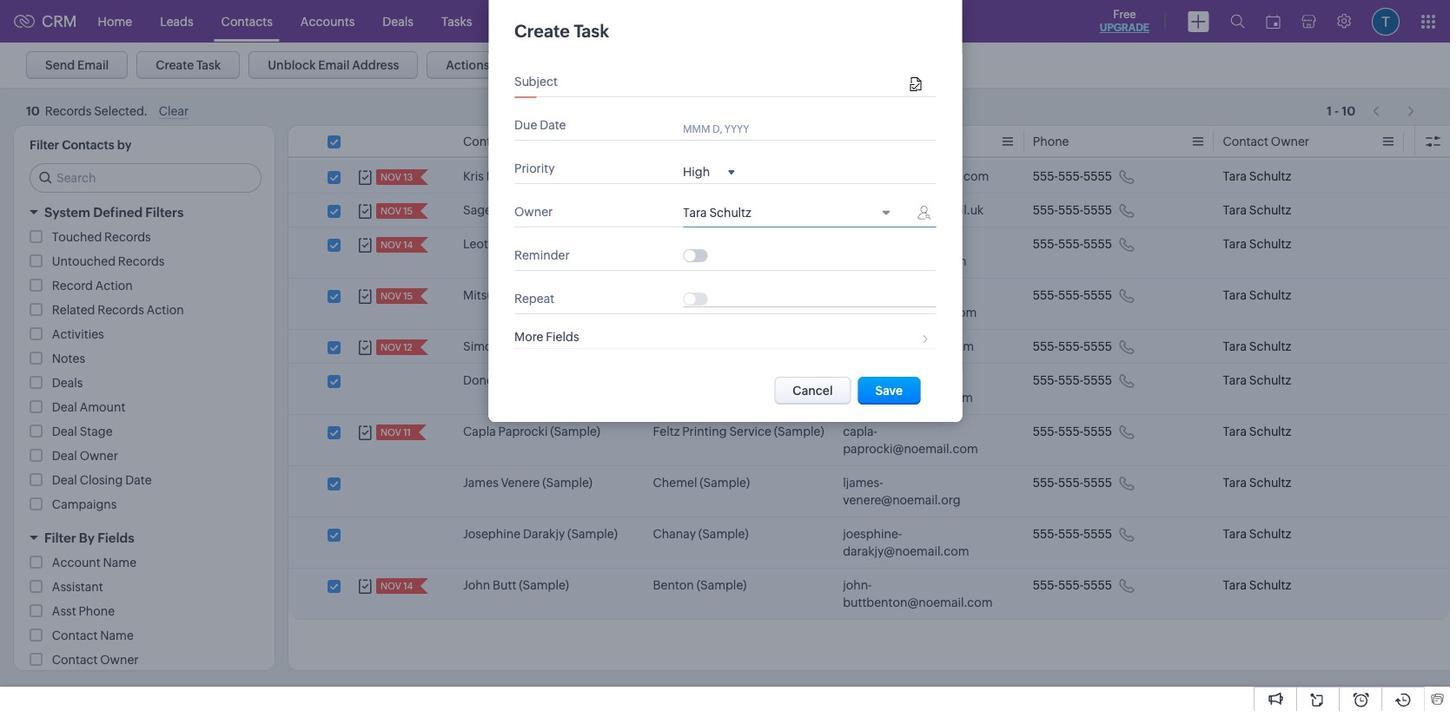 Task type: describe. For each thing, give the bounding box(es) containing it.
8 555-555-5555 from the top
[[1033, 476, 1112, 490]]

dimensions
[[700, 374, 767, 388]]

james venere (sample) link
[[463, 474, 593, 492]]

records for untouched
[[118, 255, 165, 269]]

5555 for tollner- morlong@noemail.com
[[1084, 289, 1112, 302]]

555-555-5555 for john- buttbenton@noemail.com
[[1033, 579, 1112, 593]]

(sample) right tollner
[[545, 289, 595, 302]]

free
[[1113, 8, 1136, 21]]

asst phone
[[52, 605, 115, 619]]

free upgrade
[[1100, 8, 1150, 34]]

simonm@noemail.com
[[843, 340, 974, 354]]

john-
[[843, 579, 872, 593]]

feltz printing service (sample) link
[[653, 423, 824, 441]]

555-555-5555 for tollner- morlong@noemail.com
[[1033, 289, 1112, 302]]

feltz
[[653, 425, 680, 439]]

chanay (sample) link
[[653, 526, 749, 543]]

select a due date to set recurring
[[688, 318, 860, 331]]

555-555-5555 for leota- dilliard@noemail.com
[[1033, 237, 1112, 251]]

deal amount
[[52, 401, 125, 415]]

create task inside "button"
[[156, 58, 221, 72]]

ljames- venere@noemail.org
[[843, 476, 961, 507]]

(sample) right service
[[774, 425, 824, 439]]

1 horizontal spatial task
[[574, 21, 609, 41]]

15 for sage
[[403, 206, 413, 216]]

fields inside dropdown button
[[98, 531, 134, 546]]

schultz inside tara schultz field
[[709, 206, 751, 220]]

capla- paprocki@noemail.com link
[[843, 423, 998, 458]]

nov 14 link for leota
[[376, 237, 415, 253]]

joesphine- darakjy@noemail.com link
[[843, 526, 998, 561]]

0 horizontal spatial phone
[[79, 605, 115, 619]]

filter by fields
[[44, 531, 134, 546]]

home
[[98, 14, 132, 28]]

actions
[[446, 58, 490, 72]]

sage-
[[843, 203, 874, 217]]

joesphine-
[[843, 527, 902, 541]]

2 navigation from the top
[[1364, 98, 1424, 123]]

1 truhlar from the left
[[653, 203, 693, 217]]

due
[[732, 318, 752, 331]]

benton
[[653, 579, 694, 593]]

foller- donette@noemail.com
[[843, 374, 973, 405]]

nov 13 link
[[376, 169, 415, 185]]

nov 14 for leota dilliard (sample)
[[381, 240, 413, 250]]

1 vertical spatial account
[[52, 556, 101, 570]]

repeat
[[514, 292, 554, 306]]

11
[[403, 428, 411, 438]]

buttbenton@noemail.com
[[843, 596, 993, 610]]

chemel (sample) link
[[653, 474, 750, 492]]

paprocki@noemail.com
[[843, 442, 978, 456]]

deal for deal stage
[[52, 425, 77, 439]]

capla- paprocki@noemail.com
[[843, 425, 978, 456]]

mitsue
[[463, 289, 501, 302]]

amount
[[80, 401, 125, 415]]

donette foller (sample) link
[[463, 372, 596, 389]]

related
[[52, 303, 95, 317]]

- for second navigation from the top
[[1335, 104, 1339, 118]]

1 vertical spatial contact owner
[[52, 653, 139, 667]]

tollner- morlong@noemail.com link
[[843, 287, 998, 322]]

donette
[[463, 374, 509, 388]]

capla paprocki (sample) link
[[463, 423, 601, 441]]

name down due at the top of the page
[[511, 135, 545, 149]]

leota dilliard (sample)
[[463, 237, 589, 251]]

leads link
[[146, 0, 207, 42]]

1 - 10 for second navigation from the top
[[1327, 104, 1356, 118]]

leads
[[160, 14, 193, 28]]

- for second navigation from the bottom of the page
[[1335, 100, 1339, 114]]

5555 for simonm@noemail.com
[[1084, 340, 1112, 354]]

1 horizontal spatial account name
[[653, 135, 738, 149]]

sage
[[463, 203, 492, 217]]

accounts
[[301, 14, 355, 28]]

nov 15 for sage wieser (sample)
[[381, 206, 413, 216]]

closing
[[80, 474, 123, 488]]

simonm@noemail.com link
[[843, 338, 974, 355]]

meetings
[[500, 14, 552, 28]]

create inside "button"
[[156, 58, 194, 72]]

record action
[[52, 279, 133, 293]]

kris marrier (sample) link
[[463, 168, 580, 185]]

foller
[[511, 374, 543, 388]]

6 5555 from the top
[[1084, 374, 1112, 388]]

nov 15 link for mitsue
[[376, 289, 415, 304]]

1 navigation from the top
[[1364, 95, 1424, 120]]

filter for filter contacts by
[[30, 138, 59, 152]]

1 for second navigation from the top
[[1327, 104, 1332, 118]]

nov for capla paprocki (sample)
[[381, 428, 401, 438]]

stage
[[80, 425, 113, 439]]

calls link
[[566, 0, 622, 42]]

5555 for john- buttbenton@noemail.com
[[1084, 579, 1112, 593]]

sage wieser (sample) link
[[463, 202, 586, 219]]

1 - 10 for second navigation from the bottom of the page
[[1327, 100, 1356, 114]]

5555 for krismarrier@noemail.com
[[1084, 169, 1112, 183]]

john- buttbenton@noemail.com link
[[843, 577, 998, 612]]

5555 for leota- dilliard@noemail.com
[[1084, 237, 1112, 251]]

paprocki
[[498, 425, 548, 439]]

2 truhlar from the left
[[721, 203, 760, 217]]

(sample) right foller
[[545, 374, 596, 388]]

truhlar and truhlar (sample) link
[[653, 202, 813, 219]]

capla-
[[843, 425, 878, 439]]

(sample) right 'wieser'
[[535, 203, 586, 217]]

(sample) inside "link"
[[568, 527, 618, 541]]

butt
[[493, 579, 516, 593]]

nov 15 link for sage
[[376, 203, 415, 219]]

crm
[[42, 12, 77, 30]]

dilliard
[[497, 237, 537, 251]]

select
[[688, 318, 721, 331]]

deal for deal closing date
[[52, 474, 77, 488]]

unblock email address
[[268, 58, 399, 72]]

tollner
[[504, 289, 542, 302]]

more
[[514, 330, 543, 344]]

printing inside 'feltz printing service (sample)' link
[[682, 425, 727, 439]]

(sample) right butt
[[519, 579, 569, 593]]

upgrade
[[1100, 22, 1150, 34]]

simon
[[463, 340, 500, 354]]

chapman
[[653, 340, 709, 354]]

simon morasca (sample)
[[463, 340, 603, 354]]

email for send
[[77, 58, 109, 72]]

feltz printing service (sample)
[[653, 425, 824, 439]]

send email button
[[26, 51, 128, 79]]

(sample) down set
[[769, 374, 819, 388]]

High field
[[683, 164, 734, 179]]

nov for mitsue tollner (sample)
[[381, 291, 401, 302]]

Tara Schultz field
[[683, 206, 898, 222]]

555-555-5555 for simonm@noemail.com
[[1033, 340, 1112, 354]]

tara inside tara schultz field
[[683, 206, 707, 220]]

555-555-5555 for capla- paprocki@noemail.com
[[1033, 425, 1112, 439]]

nov 12
[[381, 342, 413, 353]]

priority
[[514, 162, 555, 176]]

john
[[463, 579, 490, 593]]

1 for second navigation from the bottom of the page
[[1327, 100, 1332, 114]]

darakjy
[[523, 527, 565, 541]]

0 horizontal spatial date
[[125, 474, 152, 488]]

send
[[45, 58, 75, 72]]

leota
[[463, 237, 495, 251]]

filter by fields button
[[14, 523, 275, 554]]

commercial press (sample)
[[653, 237, 807, 251]]

asst
[[52, 605, 76, 619]]

unblock
[[268, 58, 316, 72]]

josephine
[[463, 527, 521, 541]]

leota dilliard (sample) link
[[463, 236, 589, 253]]



Task type: vqa. For each thing, say whether or not it's contained in the screenshot.
Marketplace at left
no



Task type: locate. For each thing, give the bounding box(es) containing it.
0 horizontal spatial action
[[95, 279, 133, 293]]

john- buttbenton@noemail.com
[[843, 579, 993, 610]]

1 nov from the top
[[381, 172, 401, 182]]

phone
[[1033, 135, 1069, 149], [79, 605, 115, 619]]

records down touched records
[[118, 255, 165, 269]]

9 555-555-5555 from the top
[[1033, 527, 1112, 541]]

contacts down 10 records selected.
[[62, 138, 114, 152]]

deal for deal owner
[[52, 449, 77, 463]]

john butt (sample)
[[463, 579, 569, 593]]

(sample) right dilliard
[[539, 237, 589, 251]]

nov 15 link up nov 12 link
[[376, 289, 415, 304]]

deal left the stage
[[52, 425, 77, 439]]

1 vertical spatial 15
[[403, 291, 413, 302]]

due date
[[514, 118, 566, 132]]

contacts link
[[207, 0, 287, 42]]

nov 14 left john
[[381, 581, 413, 592]]

name down "filter by fields" dropdown button
[[103, 556, 136, 570]]

email inside send email button
[[77, 58, 109, 72]]

king
[[653, 169, 679, 183]]

(sample) right venere
[[542, 476, 593, 490]]

0 horizontal spatial truhlar
[[653, 203, 693, 217]]

0 vertical spatial contact owner
[[1223, 135, 1310, 149]]

deal for deal amount
[[52, 401, 77, 415]]

nov for leota dilliard (sample)
[[381, 240, 401, 250]]

nov 15 up 'nov 12'
[[381, 291, 413, 302]]

0 vertical spatial deals
[[383, 14, 414, 28]]

nov 14
[[381, 240, 413, 250], [381, 581, 413, 592]]

15 for mitsue
[[403, 291, 413, 302]]

records for touched
[[104, 230, 151, 244]]

name down 'asst phone'
[[100, 629, 134, 643]]

2 vertical spatial records
[[98, 303, 144, 317]]

1 vertical spatial contacts
[[62, 138, 114, 152]]

1 1 from the top
[[1327, 100, 1332, 114]]

9 5555 from the top
[[1084, 527, 1112, 541]]

1 vertical spatial date
[[125, 474, 152, 488]]

create task down the 'leads' link
[[156, 58, 221, 72]]

0 vertical spatial 15
[[403, 206, 413, 216]]

create task up subject at the top of the page
[[514, 21, 609, 41]]

(sample) up to
[[767, 289, 817, 302]]

10 for second navigation from the top
[[1342, 104, 1356, 118]]

4 5555 from the top
[[1084, 289, 1112, 302]]

0 vertical spatial fields
[[546, 330, 579, 344]]

0 vertical spatial account name
[[653, 135, 738, 149]]

(sample) down all
[[530, 169, 580, 183]]

1 horizontal spatial truhlar
[[721, 203, 760, 217]]

0 horizontal spatial account name
[[52, 556, 136, 570]]

deals
[[383, 14, 414, 28], [52, 376, 83, 390]]

0 horizontal spatial create
[[156, 58, 194, 72]]

1 vertical spatial records
[[118, 255, 165, 269]]

date
[[755, 318, 778, 331]]

3 5555 from the top
[[1084, 237, 1112, 251]]

(sample) right paprocki at bottom left
[[550, 425, 601, 439]]

task inside "button"
[[196, 58, 221, 72]]

navigation
[[1364, 95, 1424, 120], [1364, 98, 1424, 123]]

deal stage
[[52, 425, 113, 439]]

email right send
[[77, 58, 109, 72]]

capla
[[463, 425, 496, 439]]

(sample) right "chanay"
[[699, 527, 749, 541]]

josephine darakjy (sample)
[[463, 527, 618, 541]]

0 horizontal spatial fields
[[98, 531, 134, 546]]

1 vertical spatial create task
[[156, 58, 221, 72]]

1 vertical spatial 14
[[403, 581, 413, 592]]

1 vertical spatial nov 14
[[381, 581, 413, 592]]

nov 15 down nov 13
[[381, 206, 413, 216]]

1 nov 15 link from the top
[[376, 203, 415, 219]]

1 vertical spatial nov 14 link
[[376, 579, 415, 594]]

morlong
[[653, 289, 701, 302]]

untouched records
[[52, 255, 165, 269]]

printing inside printing dimensions (sample) link
[[653, 374, 698, 388]]

records down defined
[[104, 230, 151, 244]]

3 555-555-5555 from the top
[[1033, 237, 1112, 251]]

5 5555 from the top
[[1084, 340, 1112, 354]]

deals down notes
[[52, 376, 83, 390]]

2 555-555-5555 from the top
[[1033, 203, 1112, 217]]

14 for leota
[[403, 240, 413, 250]]

0 vertical spatial date
[[540, 118, 566, 132]]

(sample) inside 'link'
[[763, 203, 813, 217]]

truhlar and truhlar (sample)
[[653, 203, 813, 217]]

printing right feltz
[[682, 425, 727, 439]]

0 vertical spatial create
[[514, 21, 570, 41]]

7 5555 from the top
[[1084, 425, 1112, 439]]

2 15 from the top
[[403, 291, 413, 302]]

subject name lookup image
[[910, 77, 921, 92]]

1 555-555-5555 from the top
[[1033, 169, 1112, 183]]

action down untouched records
[[147, 303, 184, 317]]

account up high
[[653, 135, 702, 149]]

5555 for sage-wieser@noemail.uk
[[1084, 203, 1112, 217]]

nov 15 for mitsue tollner (sample)
[[381, 291, 413, 302]]

system defined filters
[[44, 205, 184, 220]]

(sample) right more
[[553, 340, 603, 354]]

filter inside dropdown button
[[44, 531, 76, 546]]

fields right more
[[546, 330, 579, 344]]

john butt (sample) link
[[463, 577, 569, 594]]

2 nov 14 link from the top
[[376, 579, 415, 594]]

2 horizontal spatial email
[[843, 135, 874, 149]]

ljames- venere@noemail.org link
[[843, 474, 998, 509]]

1 horizontal spatial date
[[540, 118, 566, 132]]

unblock email address button
[[249, 51, 418, 79]]

tasks link
[[427, 0, 486, 42]]

14 down 13 at the left
[[403, 240, 413, 250]]

0 vertical spatial contacts
[[221, 14, 273, 28]]

fields right by
[[98, 531, 134, 546]]

(sample) inside 'link'
[[530, 169, 580, 183]]

1 horizontal spatial create
[[514, 21, 570, 41]]

2 nov 15 link from the top
[[376, 289, 415, 304]]

krismarrier@noemail.com link
[[843, 168, 989, 185]]

555-
[[1033, 169, 1058, 183], [1058, 169, 1084, 183], [1033, 203, 1058, 217], [1058, 203, 1084, 217], [1033, 237, 1058, 251], [1058, 237, 1084, 251], [1033, 289, 1058, 302], [1058, 289, 1084, 302], [1033, 340, 1058, 354], [1058, 340, 1084, 354], [1033, 374, 1058, 388], [1058, 374, 1084, 388], [1033, 425, 1058, 439], [1058, 425, 1084, 439], [1033, 476, 1058, 490], [1058, 476, 1084, 490], [1033, 527, 1058, 541], [1058, 527, 1084, 541], [1033, 579, 1058, 593], [1058, 579, 1084, 593]]

email up krismarrier@noemail.com link
[[843, 135, 874, 149]]

None text field
[[683, 76, 906, 90]]

7 555-555-5555 from the top
[[1033, 425, 1112, 439]]

nov 14 link left john
[[376, 579, 415, 594]]

joesphine- darakjy@noemail.com
[[843, 527, 969, 559]]

venere@noemail.org
[[843, 494, 961, 507]]

(sample) right 'darakjy'
[[568, 527, 618, 541]]

0 vertical spatial records
[[104, 230, 151, 244]]

0 vertical spatial task
[[574, 21, 609, 41]]

1 vertical spatial nov 15
[[381, 291, 413, 302]]

1 nov 15 from the top
[[381, 206, 413, 216]]

nov 14 link down nov 13 link
[[376, 237, 415, 253]]

0 vertical spatial contact name
[[463, 135, 545, 149]]

0 horizontal spatial deals
[[52, 376, 83, 390]]

account name up high
[[653, 135, 738, 149]]

14 left john
[[403, 581, 413, 592]]

4 555-555-5555 from the top
[[1033, 289, 1112, 302]]

row group
[[289, 160, 1450, 620]]

task down the 'leads' link
[[196, 58, 221, 72]]

2 - from the top
[[1335, 104, 1339, 118]]

row group containing kris marrier (sample)
[[289, 160, 1450, 620]]

1 vertical spatial fields
[[98, 531, 134, 546]]

1 vertical spatial printing
[[682, 425, 727, 439]]

records for related
[[98, 303, 144, 317]]

None submit
[[858, 377, 920, 405]]

1 horizontal spatial phone
[[1033, 135, 1069, 149]]

printing dimensions (sample)
[[653, 374, 819, 388]]

0 vertical spatial filter
[[30, 138, 59, 152]]

nov 14 for john butt (sample)
[[381, 581, 413, 592]]

Search text field
[[30, 164, 261, 192]]

chemel
[[653, 476, 697, 490]]

record
[[52, 279, 93, 293]]

0 horizontal spatial account
[[52, 556, 101, 570]]

send email
[[45, 58, 109, 72]]

task right meetings link
[[574, 21, 609, 41]]

7 nov from the top
[[381, 581, 401, 592]]

deals up address on the left
[[383, 14, 414, 28]]

by
[[117, 138, 132, 152]]

0 vertical spatial action
[[95, 279, 133, 293]]

15 down 13 at the left
[[403, 206, 413, 216]]

1 5555 from the top
[[1084, 169, 1112, 183]]

10 for second navigation from the bottom of the page
[[1342, 100, 1356, 114]]

0 vertical spatial printing
[[653, 374, 698, 388]]

name up high field
[[704, 135, 738, 149]]

0 horizontal spatial contacts
[[62, 138, 114, 152]]

fields
[[546, 330, 579, 344], [98, 531, 134, 546]]

deal up "campaigns"
[[52, 474, 77, 488]]

records
[[45, 104, 92, 118]]

1 horizontal spatial create task
[[514, 21, 609, 41]]

nov 15 link down nov 13 link
[[376, 203, 415, 219]]

1 vertical spatial filter
[[44, 531, 76, 546]]

activities
[[52, 328, 104, 342]]

(sample) right chemel
[[700, 476, 750, 490]]

1 vertical spatial nov 15 link
[[376, 289, 415, 304]]

MMM d, yyyy text field
[[683, 122, 779, 136]]

2 1 from the top
[[1327, 104, 1332, 118]]

chanay
[[653, 527, 696, 541]]

0 horizontal spatial task
[[196, 58, 221, 72]]

touched records
[[52, 230, 151, 244]]

1 horizontal spatial account
[[653, 135, 702, 149]]

date
[[540, 118, 566, 132], [125, 474, 152, 488]]

1 15 from the top
[[403, 206, 413, 216]]

notes
[[52, 352, 85, 366]]

3 deal from the top
[[52, 449, 77, 463]]

0 horizontal spatial email
[[77, 58, 109, 72]]

kris
[[463, 169, 484, 183]]

truhlar up press
[[721, 203, 760, 217]]

0 vertical spatial nov 14 link
[[376, 237, 415, 253]]

15 up 12
[[403, 291, 413, 302]]

tara schultz
[[1223, 169, 1291, 183], [1223, 203, 1291, 217], [683, 206, 751, 220], [1223, 237, 1291, 251], [1223, 289, 1291, 302], [1223, 340, 1291, 354], [1223, 374, 1291, 388], [1223, 425, 1291, 439], [1223, 476, 1291, 490], [1223, 527, 1291, 541], [1223, 579, 1291, 593]]

1 horizontal spatial email
[[318, 58, 350, 72]]

5555 for capla- paprocki@noemail.com
[[1084, 425, 1112, 439]]

date up all
[[540, 118, 566, 132]]

(sample) up and on the left of the page
[[681, 169, 731, 183]]

1 vertical spatial action
[[147, 303, 184, 317]]

ljames-
[[843, 476, 883, 490]]

1 1 - 10 from the top
[[1327, 100, 1356, 114]]

nov for simon morasca (sample)
[[381, 342, 401, 353]]

1 vertical spatial contact name
[[52, 629, 134, 643]]

0 vertical spatial nov 15 link
[[376, 203, 415, 219]]

printing dimensions (sample) link
[[653, 372, 819, 389]]

1 vertical spatial create
[[156, 58, 194, 72]]

6 nov from the top
[[381, 428, 401, 438]]

nov for sage wieser (sample)
[[381, 206, 401, 216]]

simon morasca (sample) link
[[463, 338, 603, 355]]

(sample) inside "link"
[[539, 237, 589, 251]]

(sample) right benton at the bottom left
[[697, 579, 747, 593]]

1 nov 14 from the top
[[381, 240, 413, 250]]

account
[[653, 135, 702, 149], [52, 556, 101, 570]]

nov 14 down nov 13
[[381, 240, 413, 250]]

morlong associates (sample) link
[[653, 287, 817, 304]]

8 5555 from the top
[[1084, 476, 1112, 490]]

1 vertical spatial deals
[[52, 376, 83, 390]]

contact name
[[463, 135, 545, 149], [52, 629, 134, 643]]

dilliard@noemail.com
[[843, 255, 967, 269]]

10 5555 from the top
[[1084, 579, 1112, 593]]

deal up deal stage
[[52, 401, 77, 415]]

1 horizontal spatial fields
[[546, 330, 579, 344]]

1 14 from the top
[[403, 240, 413, 250]]

2 5555 from the top
[[1084, 203, 1112, 217]]

action up related records action
[[95, 279, 133, 293]]

1 - from the top
[[1335, 100, 1339, 114]]

related records action
[[52, 303, 184, 317]]

1 horizontal spatial deals
[[383, 14, 414, 28]]

555-555-5555 for sage-wieser@noemail.uk
[[1033, 203, 1112, 217]]

4 nov from the top
[[381, 291, 401, 302]]

1 vertical spatial account name
[[52, 556, 136, 570]]

set
[[793, 318, 809, 331]]

email for unblock
[[318, 58, 350, 72]]

account up assistant at the left bottom of the page
[[52, 556, 101, 570]]

contact owner
[[1223, 135, 1310, 149], [52, 653, 139, 667]]

create down leads
[[156, 58, 194, 72]]

email
[[77, 58, 109, 72], [318, 58, 350, 72], [843, 135, 874, 149]]

deal down deal stage
[[52, 449, 77, 463]]

marrier
[[486, 169, 527, 183]]

printing down chapman on the top left of page
[[653, 374, 698, 388]]

(sample) down tara schultz field
[[757, 237, 807, 251]]

contacts up 'unblock'
[[221, 14, 273, 28]]

2 1 - 10 from the top
[[1327, 104, 1356, 118]]

morlong@noemail.com
[[843, 306, 977, 320]]

2 14 from the top
[[403, 581, 413, 592]]

0 vertical spatial account
[[653, 135, 702, 149]]

10 555-555-5555 from the top
[[1033, 579, 1112, 593]]

press
[[725, 237, 755, 251]]

None button
[[775, 377, 851, 405]]

leota- dilliard@noemail.com link
[[843, 236, 998, 270]]

nov for john butt (sample)
[[381, 581, 401, 592]]

-
[[1335, 100, 1339, 114], [1335, 104, 1339, 118]]

create task button
[[137, 51, 240, 79]]

filter for filter by fields
[[44, 531, 76, 546]]

0 horizontal spatial contact owner
[[52, 653, 139, 667]]

tollner-
[[843, 289, 883, 302]]

1 horizontal spatial contacts
[[221, 14, 273, 28]]

email left address on the left
[[318, 58, 350, 72]]

sage wieser (sample)
[[463, 203, 586, 217]]

capla paprocki (sample)
[[463, 425, 601, 439]]

associates
[[704, 289, 764, 302]]

records
[[104, 230, 151, 244], [118, 255, 165, 269], [98, 303, 144, 317]]

1 vertical spatial task
[[196, 58, 221, 72]]

nov for kris marrier (sample)
[[381, 172, 401, 182]]

1 horizontal spatial action
[[147, 303, 184, 317]]

chemel (sample)
[[653, 476, 750, 490]]

records down record action at the left of the page
[[98, 303, 144, 317]]

(sample) up commercial press (sample) link
[[763, 203, 813, 217]]

555-555-5555
[[1033, 169, 1112, 183], [1033, 203, 1112, 217], [1033, 237, 1112, 251], [1033, 289, 1112, 302], [1033, 340, 1112, 354], [1033, 374, 1112, 388], [1033, 425, 1112, 439], [1033, 476, 1112, 490], [1033, 527, 1112, 541], [1033, 579, 1112, 593]]

0 vertical spatial phone
[[1033, 135, 1069, 149]]

create up subject at the top of the page
[[514, 21, 570, 41]]

5 nov from the top
[[381, 342, 401, 353]]

mitsue tollner (sample)
[[463, 289, 595, 302]]

contact name down due at the top of the page
[[463, 135, 545, 149]]

3 nov from the top
[[381, 240, 401, 250]]

morasca
[[502, 340, 550, 354]]

tara schultz inside field
[[683, 206, 751, 220]]

filter down records at left top
[[30, 138, 59, 152]]

1 nov 14 link from the top
[[376, 237, 415, 253]]

2 nov 14 from the top
[[381, 581, 413, 592]]

14 for john
[[403, 581, 413, 592]]

0 vertical spatial create task
[[514, 21, 609, 41]]

0 horizontal spatial contact name
[[52, 629, 134, 643]]

sage-wieser@noemail.uk
[[843, 203, 984, 217]]

1 vertical spatial phone
[[79, 605, 115, 619]]

1 deal from the top
[[52, 401, 77, 415]]

due
[[514, 118, 537, 132]]

6 555-555-5555 from the top
[[1033, 374, 1112, 388]]

4 deal from the top
[[52, 474, 77, 488]]

tara
[[1223, 169, 1247, 183], [1223, 203, 1247, 217], [683, 206, 707, 220], [1223, 237, 1247, 251], [1223, 289, 1247, 302], [1223, 340, 1247, 354], [1223, 374, 1247, 388], [1223, 425, 1247, 439], [1223, 476, 1247, 490], [1223, 527, 1247, 541], [1223, 579, 1247, 593]]

2 deal from the top
[[52, 425, 77, 439]]

13
[[403, 172, 413, 182]]

555-555-5555 for krismarrier@noemail.com
[[1033, 169, 1112, 183]]

date right closing
[[125, 474, 152, 488]]

filter contacts by
[[30, 138, 132, 152]]

truhlar
[[653, 203, 693, 217], [721, 203, 760, 217]]

leota- dilliard@noemail.com
[[843, 237, 967, 269]]

0 vertical spatial 14
[[403, 240, 413, 250]]

0 horizontal spatial create task
[[156, 58, 221, 72]]

calls
[[580, 14, 608, 28]]

deal owner
[[52, 449, 118, 463]]

deals inside deals link
[[383, 14, 414, 28]]

5 555-555-5555 from the top
[[1033, 340, 1112, 354]]

0 vertical spatial nov 14
[[381, 240, 413, 250]]

1 horizontal spatial contact name
[[463, 135, 545, 149]]

1 horizontal spatial contact owner
[[1223, 135, 1310, 149]]

contact name down 'asst phone'
[[52, 629, 134, 643]]

nov 14 link for john
[[376, 579, 415, 594]]

2 nov from the top
[[381, 206, 401, 216]]

(sample) down due
[[711, 340, 761, 354]]

account name down filter by fields
[[52, 556, 136, 570]]

truhlar left and on the left of the page
[[653, 203, 693, 217]]

0 vertical spatial nov 15
[[381, 206, 413, 216]]

email inside unblock email address button
[[318, 58, 350, 72]]

2 nov 15 from the top
[[381, 291, 413, 302]]

filter left by
[[44, 531, 76, 546]]

sage-wieser@noemail.uk link
[[843, 202, 984, 219]]



